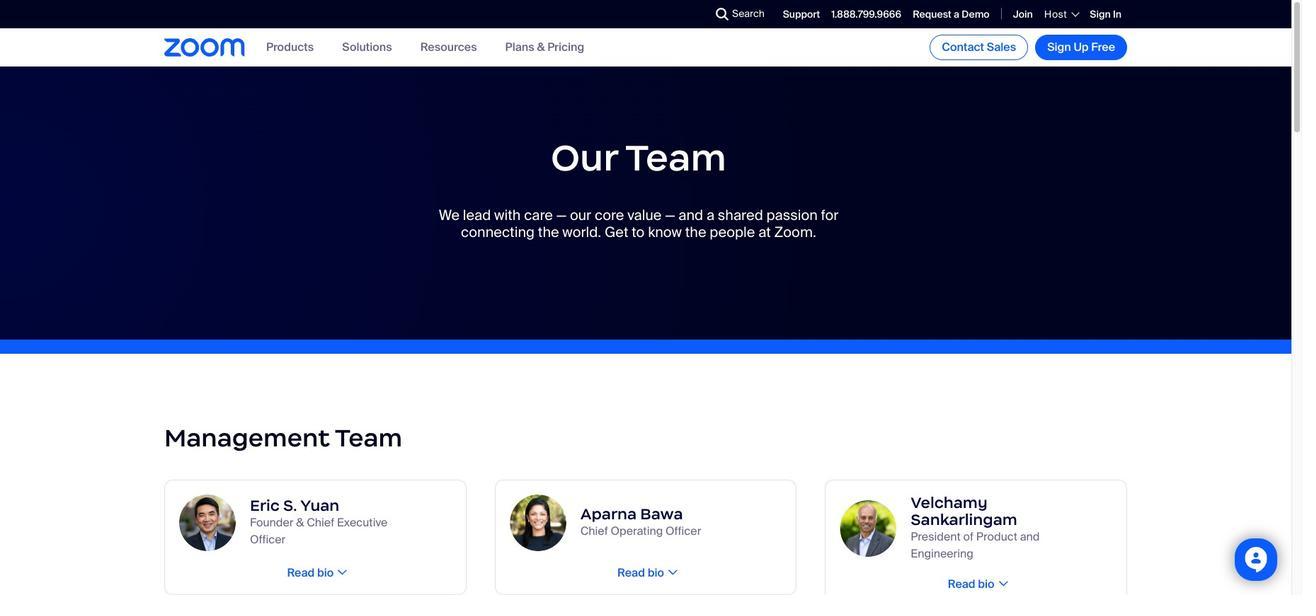 Task type: vqa. For each thing, say whether or not it's contained in the screenshot.
bio related to Chief
yes



Task type: locate. For each thing, give the bounding box(es) containing it.
management
[[164, 422, 330, 454]]

contact sales link
[[930, 35, 1028, 60]]

officer inside the aparna bawa chief operating officer
[[666, 524, 701, 539]]

0 horizontal spatial and
[[679, 206, 703, 224]]

a left shared
[[707, 206, 714, 224]]

1 horizontal spatial team
[[625, 135, 726, 181]]

and left 'people'
[[679, 206, 703, 224]]

1 horizontal spatial officer
[[666, 524, 701, 539]]

1 horizontal spatial the
[[685, 223, 706, 241]]

velchamy
[[911, 493, 987, 513]]

1.888.799.9666 link
[[831, 8, 901, 20]]

read bio down operating in the bottom of the page
[[617, 566, 664, 581]]

& right founder
[[296, 515, 304, 530]]

1 vertical spatial &
[[296, 515, 304, 530]]

read down 'engineering'
[[948, 577, 975, 592]]

1 horizontal spatial and
[[1020, 530, 1040, 544]]

search
[[732, 7, 765, 20]]

read bio for yuan
[[287, 566, 334, 581]]

1 vertical spatial sign
[[1047, 40, 1071, 55]]

bio for president
[[978, 577, 994, 592]]

our
[[551, 135, 618, 181]]

1 vertical spatial and
[[1020, 530, 1040, 544]]

2 horizontal spatial read
[[948, 577, 975, 592]]

a
[[954, 8, 959, 20], [707, 206, 714, 224]]

the right the know
[[685, 223, 706, 241]]

2 horizontal spatial read bio
[[948, 577, 994, 592]]

people
[[710, 223, 755, 241]]

eric s. yuan founder & chief executive officer
[[250, 496, 388, 547]]

officer down founder
[[250, 532, 286, 547]]

1 — from the left
[[556, 206, 567, 224]]

1 horizontal spatial bio
[[648, 566, 664, 581]]

read bio button for president
[[944, 577, 1009, 592]]

plans
[[505, 40, 534, 55]]

1 horizontal spatial read bio
[[617, 566, 664, 581]]

read down eric s. yuan founder & chief executive officer
[[287, 566, 315, 581]]

0 horizontal spatial sign
[[1047, 40, 1071, 55]]

management team
[[164, 422, 402, 454]]

in
[[1113, 8, 1122, 20]]

1 horizontal spatial a
[[954, 8, 959, 20]]

read bio for president
[[948, 577, 994, 592]]

read bio button
[[283, 566, 348, 581], [613, 566, 678, 581], [944, 577, 1009, 592]]

read bio button down 'engineering'
[[944, 577, 1009, 592]]

passion
[[766, 206, 818, 224]]

operating
[[611, 524, 663, 539]]

up
[[1074, 40, 1089, 55]]

2 horizontal spatial bio
[[978, 577, 994, 592]]

plans & pricing link
[[505, 40, 584, 55]]

host
[[1044, 8, 1067, 20]]

read bio down 'engineering'
[[948, 577, 994, 592]]

0 vertical spatial and
[[679, 206, 703, 224]]

1 horizontal spatial read bio button
[[613, 566, 678, 581]]

support link
[[783, 8, 820, 20]]

chief left operating in the bottom of the page
[[580, 524, 608, 539]]

solutions button
[[342, 40, 392, 55]]

officer right operating in the bottom of the page
[[666, 524, 701, 539]]

read bio
[[287, 566, 334, 581], [617, 566, 664, 581], [948, 577, 994, 592]]

world.
[[562, 223, 601, 241]]

0 horizontal spatial read bio button
[[283, 566, 348, 581]]

request
[[913, 8, 951, 20]]

1 vertical spatial team
[[335, 422, 402, 454]]

sign in link
[[1090, 8, 1122, 20]]

sign left the in
[[1090, 8, 1111, 20]]

eric
[[250, 496, 280, 515]]

at
[[758, 223, 771, 241]]

eric s. yuan image
[[179, 495, 236, 552]]

1 horizontal spatial chief
[[580, 524, 608, 539]]

a left 'demo'
[[954, 8, 959, 20]]

and right product on the bottom of page
[[1020, 530, 1040, 544]]

sign left up
[[1047, 40, 1071, 55]]

support
[[783, 8, 820, 20]]

demo
[[962, 8, 990, 20]]

with
[[494, 206, 521, 224]]

&
[[537, 40, 545, 55], [296, 515, 304, 530]]

sign in
[[1090, 8, 1122, 20]]

products button
[[266, 40, 314, 55]]

1 horizontal spatial —
[[665, 206, 675, 224]]

0 horizontal spatial &
[[296, 515, 304, 530]]

plans & pricing
[[505, 40, 584, 55]]

0 vertical spatial team
[[625, 135, 726, 181]]

0 vertical spatial sign
[[1090, 8, 1111, 20]]

resources button
[[420, 40, 477, 55]]

0 horizontal spatial —
[[556, 206, 567, 224]]

we lead with care — our core value — and a shared passion for connecting the world. get to know the people at zoom.
[[439, 206, 839, 241]]

2 horizontal spatial read bio button
[[944, 577, 1009, 592]]

0 horizontal spatial read
[[287, 566, 315, 581]]

read down operating in the bottom of the page
[[617, 566, 645, 581]]

the left world.
[[538, 223, 559, 241]]

president
[[911, 530, 961, 544]]

aparna bawa image
[[510, 495, 566, 552]]

None search field
[[664, 3, 719, 25]]

& inside eric s. yuan founder & chief executive officer
[[296, 515, 304, 530]]

bio down eric s. yuan founder & chief executive officer
[[317, 566, 334, 581]]

of
[[963, 530, 974, 544]]

aparna
[[580, 505, 637, 524]]

1 vertical spatial a
[[707, 206, 714, 224]]

shared
[[718, 206, 763, 224]]

0 horizontal spatial team
[[335, 422, 402, 454]]

chief right s.
[[307, 515, 334, 530]]

value
[[627, 206, 662, 224]]

0 horizontal spatial the
[[538, 223, 559, 241]]

contact
[[942, 40, 984, 55]]

read bio button for chief
[[613, 566, 678, 581]]

0 horizontal spatial officer
[[250, 532, 286, 547]]

resources
[[420, 40, 477, 55]]

team for management team
[[335, 422, 402, 454]]

—
[[556, 206, 567, 224], [665, 206, 675, 224]]

0 horizontal spatial chief
[[307, 515, 334, 530]]

sign up free
[[1047, 40, 1115, 55]]

s.
[[283, 496, 297, 515]]

1 horizontal spatial read
[[617, 566, 645, 581]]

executive
[[337, 515, 388, 530]]

officer
[[666, 524, 701, 539], [250, 532, 286, 547]]

— right value
[[665, 206, 675, 224]]

sign
[[1090, 8, 1111, 20], [1047, 40, 1071, 55]]

bio down product on the bottom of page
[[978, 577, 994, 592]]

founder
[[250, 515, 293, 530]]

bio for chief
[[648, 566, 664, 581]]

sales
[[987, 40, 1016, 55]]

our team main content
[[0, 67, 1291, 595]]

request a demo link
[[913, 8, 990, 20]]

read bio down eric s. yuan founder & chief executive officer
[[287, 566, 334, 581]]

engineering
[[911, 547, 973, 561]]

our team
[[551, 135, 726, 181]]

0 horizontal spatial read bio
[[287, 566, 334, 581]]

& right plans
[[537, 40, 545, 55]]

read
[[287, 566, 315, 581], [617, 566, 645, 581], [948, 577, 975, 592]]

0 horizontal spatial a
[[707, 206, 714, 224]]

read bio button down operating in the bottom of the page
[[613, 566, 678, 581]]

and
[[679, 206, 703, 224], [1020, 530, 1040, 544]]

solutions
[[342, 40, 392, 55]]

0 horizontal spatial bio
[[317, 566, 334, 581]]

sign for sign in
[[1090, 8, 1111, 20]]

— left our
[[556, 206, 567, 224]]

the
[[538, 223, 559, 241], [685, 223, 706, 241]]

1 horizontal spatial sign
[[1090, 8, 1111, 20]]

search image
[[716, 8, 729, 21]]

bio down operating in the bottom of the page
[[648, 566, 664, 581]]

bio
[[317, 566, 334, 581], [648, 566, 664, 581], [978, 577, 994, 592]]

1 horizontal spatial &
[[537, 40, 545, 55]]

team
[[625, 135, 726, 181], [335, 422, 402, 454]]

chief
[[307, 515, 334, 530], [580, 524, 608, 539]]

to
[[632, 223, 645, 241]]

2 — from the left
[[665, 206, 675, 224]]

read bio button down eric s. yuan founder & chief executive officer
[[283, 566, 348, 581]]



Task type: describe. For each thing, give the bounding box(es) containing it.
and inside we lead with care — our core value — and a shared passion for connecting the world. get to know the people at zoom.
[[679, 206, 703, 224]]

read bio button for yuan
[[283, 566, 348, 581]]

velchamy sankarlingam president of product and engineering
[[911, 493, 1040, 561]]

team for our team
[[625, 135, 726, 181]]

a inside we lead with care — our core value — and a shared passion for connecting the world. get to know the people at zoom.
[[707, 206, 714, 224]]

1 the from the left
[[538, 223, 559, 241]]

0 vertical spatial a
[[954, 8, 959, 20]]

2 the from the left
[[685, 223, 706, 241]]

know
[[648, 223, 682, 241]]

sankarlingam
[[911, 510, 1017, 530]]

free
[[1091, 40, 1115, 55]]

read for chief
[[617, 566, 645, 581]]

sign up free link
[[1035, 35, 1127, 60]]

care
[[524, 206, 553, 224]]

read for yuan
[[287, 566, 315, 581]]

read for president
[[948, 577, 975, 592]]

sign for sign up free
[[1047, 40, 1071, 55]]

products
[[266, 40, 314, 55]]

join link
[[1013, 8, 1033, 20]]

product
[[976, 530, 1017, 544]]

host button
[[1044, 8, 1079, 20]]

zoom logo image
[[164, 38, 245, 56]]

0 vertical spatial &
[[537, 40, 545, 55]]

our
[[570, 206, 591, 224]]

chief inside eric s. yuan founder & chief executive officer
[[307, 515, 334, 530]]

core
[[595, 206, 624, 224]]

pricing
[[547, 40, 584, 55]]

bio for yuan
[[317, 566, 334, 581]]

contact sales
[[942, 40, 1016, 55]]

search image
[[716, 8, 729, 21]]

and inside velchamy sankarlingam president of product and engineering
[[1020, 530, 1040, 544]]

1.888.799.9666
[[831, 8, 901, 20]]

chief inside the aparna bawa chief operating officer
[[580, 524, 608, 539]]

for
[[821, 206, 839, 224]]

aparna bawa chief operating officer
[[580, 505, 701, 539]]

velchamy sankarlingam image
[[840, 501, 897, 557]]

lead
[[463, 206, 491, 224]]

join
[[1013, 8, 1033, 20]]

read bio for chief
[[617, 566, 664, 581]]

we
[[439, 206, 460, 224]]

zoom.
[[774, 223, 816, 241]]

request a demo
[[913, 8, 990, 20]]

officer inside eric s. yuan founder & chief executive officer
[[250, 532, 286, 547]]

connecting
[[461, 223, 535, 241]]

bawa
[[640, 505, 683, 524]]

yuan
[[300, 496, 339, 515]]

get
[[605, 223, 628, 241]]



